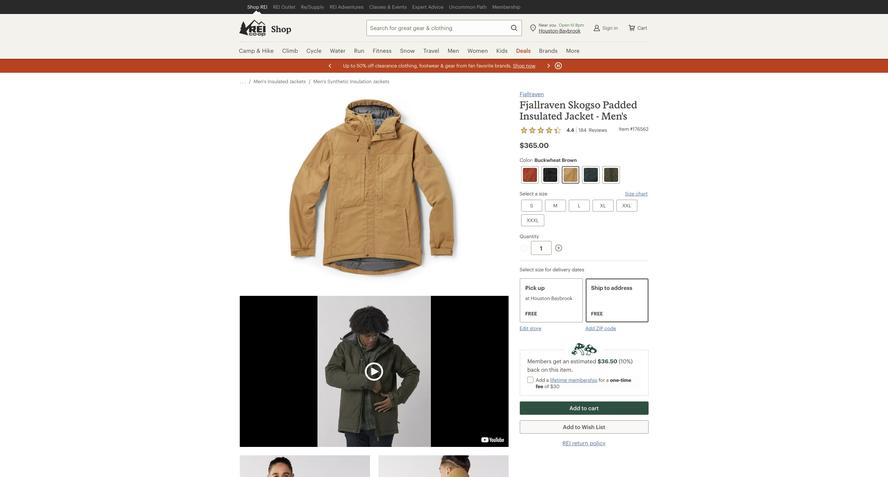 Task type: vqa. For each thing, say whether or not it's contained in the screenshot.
Add inside the button
yes



Task type: locate. For each thing, give the bounding box(es) containing it.
0 horizontal spatial insulated
[[268, 78, 288, 84]]

None number field
[[531, 241, 551, 255]]

outlet
[[281, 4, 295, 10]]

up
[[538, 285, 545, 291]]

baybrook down delivery on the bottom
[[551, 295, 572, 301]]

0 vertical spatial select
[[520, 191, 534, 197]]

a up of
[[546, 377, 549, 383]]

jackets
[[289, 78, 306, 84], [373, 78, 389, 84]]

0 horizontal spatial free
[[525, 311, 537, 317]]

size
[[539, 191, 547, 197], [535, 267, 544, 273]]

one-time fee
[[536, 377, 631, 390]]

fjallraven link
[[520, 90, 544, 98]]

to inside 'popup button'
[[582, 405, 587, 412]]

add left cart
[[569, 405, 580, 412]]

#176562
[[630, 126, 648, 132]]

1 horizontal spatial .
[[242, 78, 244, 84]]

1 horizontal spatial jackets
[[373, 78, 389, 84]]

1 horizontal spatial a
[[546, 377, 549, 383]]

184
[[579, 127, 586, 133]]

1 horizontal spatial /
[[309, 78, 311, 84]]

pick
[[525, 285, 537, 291]]

open
[[559, 22, 570, 27]]

&
[[387, 4, 391, 10], [257, 47, 260, 54], [440, 63, 444, 69], [440, 63, 444, 69]]

Search for great gear & clothing text field
[[367, 20, 522, 36]]

houston-
[[539, 27, 559, 33], [531, 295, 551, 301]]

rei left return
[[563, 440, 571, 447]]

brands.
[[495, 63, 511, 69], [495, 63, 511, 69]]

til
[[571, 22, 574, 27]]

uncommon
[[449, 4, 475, 10]]

1 . from the left
[[240, 78, 241, 84]]

edit store button
[[520, 326, 541, 332]]

men's synthetic insulation jackets link
[[313, 78, 389, 85]]

delivery
[[553, 267, 571, 273]]

men's
[[254, 78, 266, 84], [313, 78, 326, 84], [601, 110, 627, 122]]

snow
[[400, 47, 415, 54]]

0 vertical spatial houston-
[[539, 27, 559, 33]]

add left wish
[[563, 424, 574, 431]]

a left one-
[[606, 377, 609, 383]]

2 horizontal spatial men's
[[601, 110, 627, 122]]

add for add a lifetime membership for a
[[536, 377, 545, 383]]

/
[[249, 78, 251, 84], [309, 78, 311, 84]]

2 . from the left
[[242, 78, 244, 84]]

add inside button
[[585, 326, 595, 331]]

quantity
[[520, 233, 539, 239]]

synthetic
[[327, 78, 349, 84]]

snow button
[[396, 42, 419, 60]]

add left zip
[[585, 326, 595, 331]]

lifetime
[[550, 377, 567, 383]]

run button
[[350, 42, 369, 60]]

select for select size for delivery dates
[[520, 267, 534, 273]]

rei inside button
[[563, 440, 571, 447]]

free up zip
[[591, 311, 603, 317]]

add up fee
[[536, 377, 545, 383]]

for
[[545, 267, 551, 273], [599, 377, 605, 383]]

2 select from the top
[[520, 267, 534, 273]]

add for add to cart
[[569, 405, 580, 412]]

xl button
[[592, 200, 613, 212]]

run
[[354, 47, 364, 54]]

men's left synthetic
[[313, 78, 326, 84]]

s
[[530, 203, 533, 209]]

insulated down fjallraven link
[[520, 110, 562, 122]]

0 horizontal spatial a
[[535, 191, 538, 197]]

2 horizontal spatial .
[[245, 78, 246, 84]]

add to wish list button
[[520, 421, 648, 434]]

0 horizontal spatial /
[[249, 78, 251, 84]]

xxxl
[[527, 217, 539, 223]]

color: dark navy image
[[584, 168, 598, 182]]

color: buckwheat brown image
[[563, 168, 577, 182]]

color: deep forest image
[[604, 168, 618, 182]]

1 vertical spatial select
[[520, 267, 534, 273]]

size chart button
[[625, 191, 648, 197]]

shop rei
[[247, 4, 267, 10]]

None field
[[367, 20, 522, 36]]

1 horizontal spatial for
[[599, 377, 605, 383]]

/ left synthetic
[[309, 78, 311, 84]]

add inside button
[[563, 424, 574, 431]]

add inside 'popup button'
[[569, 405, 580, 412]]

1 vertical spatial fjallraven
[[520, 99, 566, 111]]

re/supply link
[[298, 0, 327, 14]]

rei for rei outlet
[[273, 4, 280, 10]]

1 vertical spatial houston-
[[531, 295, 551, 301]]

jackets right insulation
[[373, 78, 389, 84]]

membership link
[[489, 0, 523, 14]]

0 horizontal spatial .
[[240, 78, 241, 84]]

0 vertical spatial for
[[545, 267, 551, 273]]

xxxl button
[[521, 215, 544, 226]]

rei left rei outlet
[[260, 4, 267, 10]]

men's up item
[[601, 110, 627, 122]]

cart
[[637, 25, 647, 31]]

address
[[611, 285, 632, 291]]

rei left outlet
[[273, 4, 280, 10]]

1 free from the left
[[525, 311, 537, 317]]

4.4
[[567, 127, 574, 133]]

1 horizontal spatial free
[[591, 311, 603, 317]]

l button
[[569, 200, 590, 212]]

size up s button
[[539, 191, 547, 197]]

2 jackets from the left
[[373, 78, 389, 84]]

0 vertical spatial size
[[539, 191, 547, 197]]

0 horizontal spatial men's
[[254, 78, 266, 84]]

baybrook down til
[[559, 27, 581, 33]]

uncommon path
[[449, 4, 487, 10]]

size chart
[[625, 191, 648, 197]]

jackets down the climb dropdown button
[[289, 78, 306, 84]]

classes & events link
[[366, 0, 409, 14]]

insulated down 'hike'
[[268, 78, 288, 84]]

color:
[[520, 157, 533, 163]]

item.
[[560, 366, 573, 373]]

houston- down up
[[531, 295, 551, 301]]

brands button
[[535, 42, 562, 60]]

-
[[596, 110, 599, 122]]

1 vertical spatial insulated
[[520, 110, 562, 122]]

for left one-
[[599, 377, 605, 383]]

select for select a size
[[520, 191, 534, 197]]

insulated inside fjallraven fjallraven skogso padded insulated jacket - men's
[[520, 110, 562, 122]]

one-
[[610, 377, 621, 383]]

1 vertical spatial for
[[599, 377, 605, 383]]

baybrook inside near you open til 8pm houston-baybrook
[[559, 27, 581, 33]]

/ right . . . dropdown button
[[249, 78, 251, 84]]

men's right . . . dropdown button
[[254, 78, 266, 84]]

free up edit store
[[525, 311, 537, 317]]

None search field
[[354, 20, 522, 36]]

rei for rei return policy
[[563, 440, 571, 447]]

edit
[[520, 326, 528, 331]]

expert advice
[[412, 4, 443, 10]]

for left delivery on the bottom
[[545, 267, 551, 273]]

m
[[553, 203, 557, 209]]

cycle
[[306, 47, 322, 54]]

1 select from the top
[[520, 191, 534, 197]]

travel
[[423, 47, 439, 54]]

size up up
[[535, 267, 544, 273]]

a up s button
[[535, 191, 538, 197]]

up
[[343, 63, 349, 69], [343, 63, 349, 69]]

houston- down the you
[[539, 27, 559, 33]]

women button
[[463, 42, 492, 60]]

this
[[549, 366, 558, 373]]

0 horizontal spatial jackets
[[289, 78, 306, 84]]

travel button
[[419, 42, 443, 60]]

select up s
[[520, 191, 534, 197]]

membership
[[492, 4, 520, 10]]

you
[[549, 22, 556, 27]]

lifetime membership button
[[550, 377, 597, 384]]

back
[[527, 366, 540, 373]]

cycle button
[[302, 42, 326, 60]]

cart
[[588, 405, 599, 412]]

sign in
[[602, 25, 618, 31]]

ship to address
[[591, 285, 632, 291]]

add to wish list
[[563, 424, 605, 431]]

fitness button
[[369, 42, 396, 60]]

add a lifetime membership for a
[[536, 377, 610, 383]]

rei inside "link"
[[330, 4, 337, 10]]

1 horizontal spatial insulated
[[520, 110, 562, 122]]

clearance
[[375, 63, 397, 69], [375, 63, 397, 69]]

& inside dropdown button
[[257, 47, 260, 54]]

men button
[[443, 42, 463, 60]]

members
[[527, 358, 551, 365]]

uncommon path link
[[446, 0, 489, 14]]

members get an estimated $36.50 (10%) back on this item.
[[527, 358, 633, 373]]

get
[[553, 358, 561, 365]]

0 vertical spatial fjallraven
[[520, 91, 544, 97]]

men's insulated jackets link
[[254, 78, 306, 85]]

0 vertical spatial insulated
[[268, 78, 288, 84]]

rei left adventures on the top of page
[[330, 4, 337, 10]]

up to 50% off clearance clothing, footwear & gear from fan favorite brands. shop now
[[343, 63, 535, 69], [343, 63, 535, 69]]

select up the pick
[[520, 267, 534, 273]]

0 vertical spatial baybrook
[[559, 27, 581, 33]]

edit store
[[520, 326, 541, 331]]



Task type: describe. For each thing, give the bounding box(es) containing it.
promotional messages marquee
[[0, 59, 888, 73]]

store
[[530, 326, 541, 331]]

cart link
[[623, 19, 651, 36]]

size
[[625, 191, 634, 197]]

pause banner message scrolling image
[[554, 62, 562, 70]]

events
[[392, 4, 407, 10]]

rei for rei adventures
[[330, 4, 337, 10]]

at houston-baybrook
[[525, 295, 572, 301]]

at
[[525, 295, 530, 301]]

rei return policy
[[563, 440, 606, 447]]

a for add
[[546, 377, 549, 383]]

advice
[[428, 4, 443, 10]]

add zip code
[[585, 326, 616, 331]]

select size for delivery dates
[[520, 267, 584, 273]]

s button
[[521, 200, 542, 212]]

decrement quantity image
[[520, 244, 528, 252]]

select a size element
[[520, 191, 648, 228]]

. . . / men's insulated jackets / men's synthetic insulation jackets
[[240, 78, 389, 84]]

time
[[621, 377, 631, 383]]

rei adventures link
[[327, 0, 366, 14]]

color: autumn leaf image
[[523, 168, 537, 182]]

climb button
[[278, 42, 302, 60]]

previous message image
[[326, 62, 334, 70]]

2 free from the left
[[591, 311, 603, 317]]

of
[[544, 384, 549, 390]]

hike
[[262, 47, 274, 54]]

l
[[578, 203, 580, 209]]

classes & events
[[369, 4, 407, 10]]

shop rei link
[[245, 0, 270, 14]]

add for add to wish list
[[563, 424, 574, 431]]

more
[[566, 47, 580, 54]]

estimated
[[571, 358, 596, 365]]

(10%)
[[619, 358, 633, 365]]

next message image
[[544, 62, 553, 70]]

reviews
[[589, 127, 607, 133]]

padded
[[603, 99, 637, 111]]

add for add zip code
[[585, 326, 595, 331]]

1 fjallraven from the top
[[520, 91, 544, 97]]

rei co-op, go to rei.com home page link
[[239, 19, 266, 36]]

select a size
[[520, 191, 547, 197]]

2 fjallraven from the top
[[520, 99, 566, 111]]

1 vertical spatial baybrook
[[551, 295, 572, 301]]

$36.50
[[598, 358, 617, 365]]

camp & hike button
[[239, 42, 278, 60]]

path
[[477, 4, 487, 10]]

1 jackets from the left
[[289, 78, 306, 84]]

1 horizontal spatial men's
[[313, 78, 326, 84]]

none field inside "shop" banner
[[367, 20, 522, 36]]

near
[[539, 22, 548, 27]]

wish
[[582, 424, 595, 431]]

rei outlet link
[[270, 0, 298, 14]]

1 / from the left
[[249, 78, 251, 84]]

expert
[[412, 4, 427, 10]]

1 vertical spatial size
[[535, 267, 544, 273]]

fee
[[536, 384, 543, 390]]

kids button
[[492, 42, 512, 60]]

search image
[[510, 24, 519, 32]]

jacket
[[565, 110, 594, 122]]

$30
[[550, 384, 559, 390]]

brown
[[562, 157, 577, 163]]

$365.00
[[520, 141, 549, 149]]

2 / from the left
[[309, 78, 311, 84]]

water
[[330, 47, 346, 54]]

houston- inside near you open til 8pm houston-baybrook
[[539, 27, 559, 33]]

men
[[448, 47, 459, 54]]

0 horizontal spatial for
[[545, 267, 551, 273]]

in
[[614, 25, 618, 31]]

zip
[[596, 326, 603, 331]]

rei co-op, go to rei.com home page image
[[239, 19, 266, 36]]

policy
[[590, 440, 606, 447]]

none search field inside "shop" banner
[[354, 20, 522, 36]]

. . . button
[[240, 78, 246, 85]]

add to cart button
[[520, 402, 648, 415]]

3 . from the left
[[245, 78, 246, 84]]

rei outlet
[[273, 4, 295, 10]]

size inside select a size element
[[539, 191, 547, 197]]

item #176562
[[619, 126, 648, 132]]

sign
[[602, 25, 612, 31]]

pick up
[[525, 285, 545, 291]]

8pm
[[575, 22, 584, 27]]

camp
[[239, 47, 255, 54]]

xxl button
[[616, 200, 637, 212]]

skogso
[[568, 99, 601, 111]]

increment quantity image
[[554, 244, 563, 252]]

add to cart
[[569, 405, 599, 412]]

rei adventures
[[330, 4, 364, 10]]

shop banner
[[0, 0, 888, 60]]

sign in link
[[590, 21, 621, 35]]

deals button
[[512, 42, 535, 60]]

code
[[605, 326, 616, 331]]

more button
[[562, 42, 584, 60]]

water button
[[326, 42, 350, 60]]

youtubelogo image
[[479, 436, 506, 445]]

xxl
[[622, 203, 631, 209]]

item
[[619, 126, 629, 132]]

ship
[[591, 285, 603, 291]]

rei return policy button
[[563, 440, 606, 447]]

play fjallraven skogso padded insulated jacket - men's video image
[[363, 361, 385, 383]]

climb
[[282, 47, 298, 54]]

2 horizontal spatial a
[[606, 377, 609, 383]]

shop link
[[271, 24, 291, 34]]

m button
[[545, 200, 566, 212]]

men's inside fjallraven fjallraven skogso padded insulated jacket - men's
[[601, 110, 627, 122]]

a for select
[[535, 191, 538, 197]]

color: buckwheat brown
[[520, 157, 577, 163]]

color: black image
[[543, 168, 557, 182]]

fitness
[[373, 47, 392, 54]]

an
[[563, 358, 569, 365]]

chart
[[636, 191, 648, 197]]

camp & hike
[[239, 47, 274, 54]]

to inside button
[[575, 424, 580, 431]]



